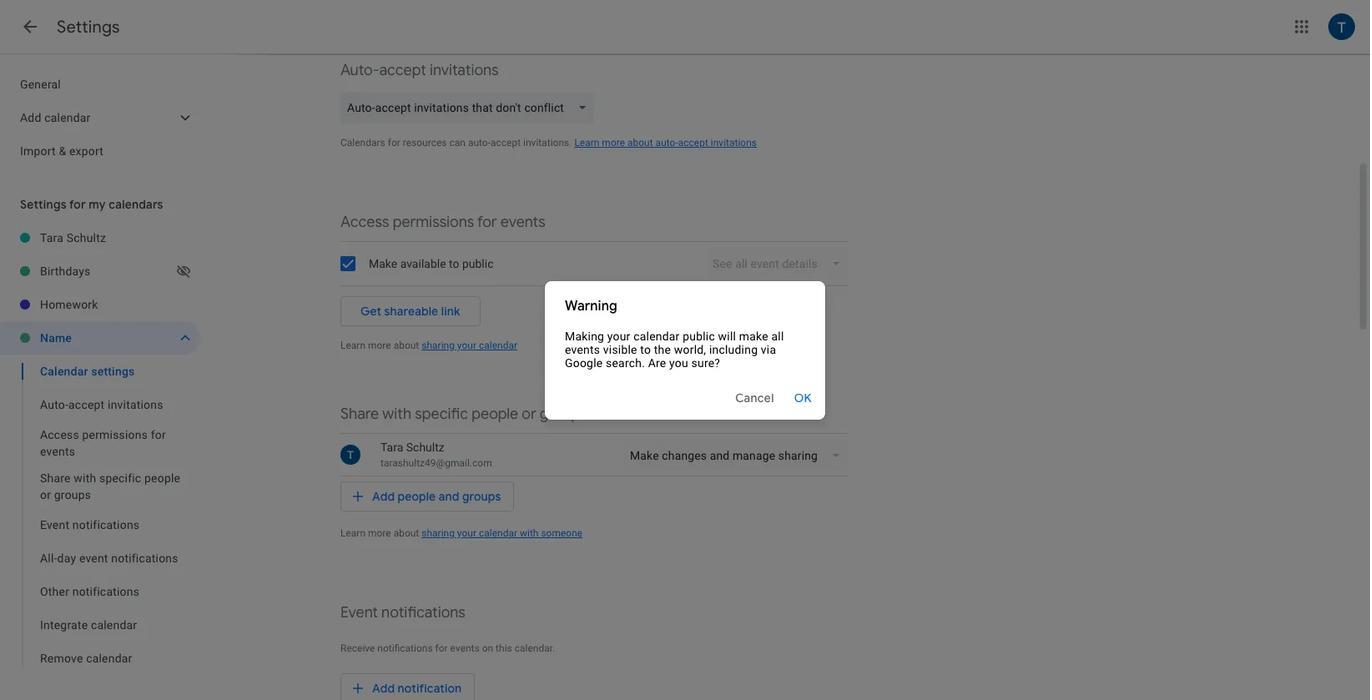 Task type: locate. For each thing, give the bounding box(es) containing it.
0 horizontal spatial invitations
[[108, 398, 163, 411]]

with
[[382, 405, 411, 424], [74, 471, 96, 485], [520, 527, 539, 539]]

1 vertical spatial or
[[40, 488, 51, 501]]

1 horizontal spatial invitations
[[430, 61, 499, 80]]

event notifications
[[40, 518, 140, 532], [340, 603, 465, 622]]

1 vertical spatial sharing
[[422, 527, 455, 539]]

tara up tarashultz49@gmail.com
[[380, 441, 403, 454]]

import & export
[[20, 144, 104, 158]]

event notifications up event
[[40, 518, 140, 532]]

notifications up receive notifications for events on this calendar.
[[381, 603, 465, 622]]

0 horizontal spatial auto-
[[40, 398, 68, 411]]

for
[[388, 137, 400, 149], [69, 197, 86, 212], [477, 213, 497, 232], [151, 428, 166, 441], [435, 643, 448, 654]]

1 vertical spatial schultz
[[406, 441, 445, 454]]

0 vertical spatial share with specific people or groups
[[340, 405, 587, 424]]

groups up day
[[54, 488, 91, 501]]

add inside add people and groups button
[[372, 489, 395, 504]]

0 horizontal spatial schultz
[[67, 231, 106, 244]]

1 vertical spatial event notifications
[[340, 603, 465, 622]]

0 vertical spatial to
[[449, 257, 459, 270]]

0 horizontal spatial permissions
[[82, 428, 148, 441]]

your inside making your calendar public will make all events visible to the world, including via google search. are you sure?
[[607, 329, 630, 343]]

auto-
[[340, 61, 379, 80], [40, 398, 68, 411]]

more for learn more about sharing your calendar
[[368, 340, 391, 351]]

learn more about auto-accept invitations link
[[574, 137, 757, 149]]

event notifications inside 'settings for my calendars' tree
[[40, 518, 140, 532]]

permissions
[[393, 213, 474, 232], [82, 428, 148, 441]]

auto- inside group
[[40, 398, 68, 411]]

groups down google at left bottom
[[540, 405, 587, 424]]

more down add people and groups button
[[368, 527, 391, 539]]

0 vertical spatial about
[[627, 137, 653, 149]]

people
[[472, 405, 518, 424], [144, 471, 180, 485], [398, 489, 436, 504]]

1 horizontal spatial access
[[340, 213, 389, 232]]

warning
[[565, 297, 617, 314]]

specific up the tara schultz tarashultz49@gmail.com
[[415, 405, 468, 424]]

receive notifications for events on this calendar.
[[340, 643, 555, 654]]

2 horizontal spatial with
[[520, 527, 539, 539]]

auto-accept invitations up resources
[[340, 61, 499, 80]]

0 horizontal spatial or
[[40, 488, 51, 501]]

0 vertical spatial add
[[372, 489, 395, 504]]

warning alert dialog
[[545, 281, 825, 419]]

0 horizontal spatial auto-
[[468, 137, 491, 149]]

1 sharing from the top
[[422, 340, 455, 351]]

share with specific people or groups up all-day event notifications
[[40, 471, 180, 501]]

0 horizontal spatial tara
[[40, 231, 63, 244]]

0 horizontal spatial specific
[[99, 471, 141, 485]]

1 vertical spatial share
[[40, 471, 71, 485]]

add inside add notification button
[[372, 681, 395, 696]]

1 horizontal spatial schultz
[[406, 441, 445, 454]]

with left someone
[[520, 527, 539, 539]]

sharing your calendar link
[[422, 340, 517, 351]]

1 horizontal spatial permissions
[[393, 213, 474, 232]]

add left "notification"
[[372, 681, 395, 696]]

0 vertical spatial access
[[340, 213, 389, 232]]

or
[[522, 405, 536, 424], [40, 488, 51, 501]]

1 vertical spatial invitations
[[711, 137, 757, 149]]

about for sharing your calendar with someone
[[394, 527, 419, 539]]

1 vertical spatial tara
[[380, 441, 403, 454]]

your down link
[[457, 340, 476, 351]]

share inside 'settings for my calendars' tree
[[40, 471, 71, 485]]

to right available
[[449, 257, 459, 270]]

your down and on the bottom of the page
[[457, 527, 476, 539]]

invitations
[[430, 61, 499, 80], [711, 137, 757, 149], [108, 398, 163, 411]]

sure?
[[691, 356, 720, 369]]

0 vertical spatial event notifications
[[40, 518, 140, 532]]

more for learn more about sharing your calendar with someone
[[368, 527, 391, 539]]

1 vertical spatial permissions
[[82, 428, 148, 441]]

group
[[0, 355, 200, 675]]

1 horizontal spatial share with specific people or groups
[[340, 405, 587, 424]]

tree
[[0, 68, 200, 168]]

available
[[400, 257, 446, 270]]

other
[[40, 585, 69, 598]]

settings for settings for my calendars
[[20, 197, 67, 212]]

public inside making your calendar public will make all events visible to the world, including via google search. are you sure?
[[683, 329, 715, 343]]

with up event
[[74, 471, 96, 485]]

tree item
[[0, 355, 200, 388]]

2 vertical spatial more
[[368, 527, 391, 539]]

event up receive on the left
[[340, 603, 378, 622]]

name tree item
[[0, 321, 200, 355]]

access
[[340, 213, 389, 232], [40, 428, 79, 441]]

0 vertical spatial permissions
[[393, 213, 474, 232]]

0 vertical spatial tara
[[40, 231, 63, 244]]

making
[[565, 329, 604, 343]]

notifications up add notification button
[[377, 643, 433, 654]]

make
[[369, 257, 397, 270]]

1 vertical spatial auto-
[[40, 398, 68, 411]]

1 vertical spatial more
[[368, 340, 391, 351]]

0 horizontal spatial share with specific people or groups
[[40, 471, 180, 501]]

1 add from the top
[[372, 489, 395, 504]]

birthdays tree item
[[0, 254, 200, 288]]

event notifications up receive notifications for events on this calendar.
[[340, 603, 465, 622]]

1 horizontal spatial auto-
[[656, 137, 678, 149]]

about
[[627, 137, 653, 149], [394, 340, 419, 351], [394, 527, 419, 539]]

1 vertical spatial settings
[[20, 197, 67, 212]]

more down get
[[368, 340, 391, 351]]

1 vertical spatial with
[[74, 471, 96, 485]]

1 horizontal spatial specific
[[415, 405, 468, 424]]

cancel
[[735, 390, 774, 405]]

share with specific people or groups up the tara schultz tarashultz49@gmail.com
[[340, 405, 587, 424]]

accept
[[379, 61, 426, 80], [491, 137, 521, 149], [678, 137, 708, 149], [68, 398, 105, 411]]

1 horizontal spatial public
[[683, 329, 715, 343]]

0 horizontal spatial access
[[40, 428, 79, 441]]

tara inside the tara schultz tarashultz49@gmail.com
[[380, 441, 403, 454]]

tara up birthdays
[[40, 231, 63, 244]]

learn
[[574, 137, 599, 149], [340, 340, 366, 351], [340, 527, 366, 539]]

share with specific people or groups
[[340, 405, 587, 424], [40, 471, 180, 501]]

to inside making your calendar public will make all events visible to the world, including via google search. are you sure?
[[640, 343, 651, 356]]

2 vertical spatial invitations
[[108, 398, 163, 411]]

2 add from the top
[[372, 681, 395, 696]]

1 horizontal spatial with
[[382, 405, 411, 424]]

groups right and on the bottom of the page
[[462, 489, 501, 504]]

homework
[[40, 298, 98, 311]]

receive
[[340, 643, 375, 654]]

tara for tara schultz
[[40, 231, 63, 244]]

groups inside button
[[462, 489, 501, 504]]

notification
[[398, 681, 462, 696]]

1 vertical spatial public
[[683, 329, 715, 343]]

specific
[[415, 405, 468, 424], [99, 471, 141, 485]]

learn down get
[[340, 340, 366, 351]]

tara schultz tree item
[[0, 221, 200, 254]]

name
[[40, 331, 72, 345]]

sharing down link
[[422, 340, 455, 351]]

schultz down settings for my calendars at the left of the page
[[67, 231, 106, 244]]

schultz
[[67, 231, 106, 244], [406, 441, 445, 454]]

share
[[340, 405, 379, 424], [40, 471, 71, 485]]

0 vertical spatial or
[[522, 405, 536, 424]]

learn down add people and groups button
[[340, 527, 366, 539]]

auto-
[[468, 137, 491, 149], [656, 137, 678, 149]]

schultz inside the tara schultz tarashultz49@gmail.com
[[406, 441, 445, 454]]

0 vertical spatial specific
[[415, 405, 468, 424]]

1 vertical spatial auto-accept invitations
[[40, 398, 163, 411]]

tara schultz tarashultz49@gmail.com
[[380, 441, 492, 469]]

settings up tara schultz
[[20, 197, 67, 212]]

get shareable link button
[[340, 296, 480, 326]]

1 vertical spatial event
[[340, 603, 378, 622]]

1 vertical spatial to
[[640, 343, 651, 356]]

schultz up tarashultz49@gmail.com
[[406, 441, 445, 454]]

schultz for tara schultz tarashultz49@gmail.com
[[406, 441, 445, 454]]

0 horizontal spatial with
[[74, 471, 96, 485]]

tara
[[40, 231, 63, 244], [380, 441, 403, 454]]

add down tarashultz49@gmail.com
[[372, 489, 395, 504]]

other notifications
[[40, 585, 139, 598]]

share with specific people or groups inside 'settings for my calendars' tree
[[40, 471, 180, 501]]

1 horizontal spatial groups
[[462, 489, 501, 504]]

making your calendar public will make all events visible to the world, including via google search. are you sure?
[[565, 329, 784, 369]]

0 horizontal spatial groups
[[54, 488, 91, 501]]

to left the
[[640, 343, 651, 356]]

more right invitations.
[[602, 137, 625, 149]]

someone
[[541, 527, 583, 539]]

2 vertical spatial about
[[394, 527, 419, 539]]

settings right go back icon
[[57, 17, 120, 38]]

1 vertical spatial learn
[[340, 340, 366, 351]]

2 vertical spatial learn
[[340, 527, 366, 539]]

0 vertical spatial access permissions for events
[[340, 213, 545, 232]]

get shareable link
[[360, 304, 460, 319]]

1 horizontal spatial tara
[[380, 441, 403, 454]]

people inside add people and groups button
[[398, 489, 436, 504]]

on
[[482, 643, 493, 654]]

1 horizontal spatial event notifications
[[340, 603, 465, 622]]

public up sure? in the right bottom of the page
[[683, 329, 715, 343]]

events
[[500, 213, 545, 232], [565, 343, 600, 356], [40, 445, 75, 458], [450, 643, 480, 654]]

settings for settings
[[57, 17, 120, 38]]

homework tree item
[[0, 288, 200, 321]]

calendar
[[633, 329, 680, 343], [479, 340, 517, 351], [479, 527, 517, 539], [91, 618, 137, 632], [86, 652, 132, 665]]

more
[[602, 137, 625, 149], [368, 340, 391, 351], [368, 527, 391, 539]]

public for calendar
[[683, 329, 715, 343]]

0 horizontal spatial public
[[462, 257, 494, 270]]

can
[[449, 137, 466, 149]]

1 horizontal spatial people
[[398, 489, 436, 504]]

1 vertical spatial about
[[394, 340, 419, 351]]

1 vertical spatial specific
[[99, 471, 141, 485]]

specific up all-day event notifications
[[99, 471, 141, 485]]

sharing down the add people and groups at the bottom of page
[[422, 527, 455, 539]]

schultz for tara schultz
[[67, 231, 106, 244]]

0 vertical spatial auto-
[[340, 61, 379, 80]]

1 horizontal spatial auto-
[[340, 61, 379, 80]]

0 vertical spatial share
[[340, 405, 379, 424]]

sharing
[[422, 340, 455, 351], [422, 527, 455, 539]]

auto-accept invitations
[[340, 61, 499, 80], [40, 398, 163, 411]]

with up the tara schultz tarashultz49@gmail.com
[[382, 405, 411, 424]]

schultz inside "tree item"
[[67, 231, 106, 244]]

tara inside "tree item"
[[40, 231, 63, 244]]

notifications up all-day event notifications
[[72, 518, 140, 532]]

your
[[607, 329, 630, 343], [457, 340, 476, 351], [457, 527, 476, 539]]

0 horizontal spatial event notifications
[[40, 518, 140, 532]]

auto-accept invitations inside group
[[40, 398, 163, 411]]

settings
[[57, 17, 120, 38], [20, 197, 67, 212]]

permissions inside access permissions for events
[[82, 428, 148, 441]]

0 vertical spatial event
[[40, 518, 69, 532]]

learn for learn more about sharing your calendar
[[340, 340, 366, 351]]

settings for my calendars tree
[[0, 221, 200, 675]]

public right available
[[462, 257, 494, 270]]

0 vertical spatial public
[[462, 257, 494, 270]]

auto- up "calendars" at the top left of the page
[[340, 61, 379, 80]]

1 vertical spatial people
[[144, 471, 180, 485]]

0 horizontal spatial people
[[144, 471, 180, 485]]

0 horizontal spatial access permissions for events
[[40, 428, 166, 458]]

0 vertical spatial settings
[[57, 17, 120, 38]]

event up all-
[[40, 518, 69, 532]]

1 vertical spatial share with specific people or groups
[[40, 471, 180, 501]]

notifications
[[72, 518, 140, 532], [111, 552, 178, 565], [72, 585, 139, 598], [381, 603, 465, 622], [377, 643, 433, 654]]

0 vertical spatial schultz
[[67, 231, 106, 244]]

events inside making your calendar public will make all events visible to the world, including via google search. are you sure?
[[565, 343, 600, 356]]

0 horizontal spatial share
[[40, 471, 71, 485]]

0 horizontal spatial auto-accept invitations
[[40, 398, 163, 411]]

0 vertical spatial sharing
[[422, 340, 455, 351]]

1 horizontal spatial to
[[640, 343, 651, 356]]

notifications down all-day event notifications
[[72, 585, 139, 598]]

1 vertical spatial access permissions for events
[[40, 428, 166, 458]]

learn right invitations.
[[574, 137, 599, 149]]

1 horizontal spatial or
[[522, 405, 536, 424]]

public
[[462, 257, 494, 270], [683, 329, 715, 343]]

1 horizontal spatial auto-accept invitations
[[340, 61, 499, 80]]

ok
[[794, 390, 812, 405]]

name link
[[40, 321, 170, 355]]

2 sharing from the top
[[422, 527, 455, 539]]

access permissions for events
[[340, 213, 545, 232], [40, 428, 166, 458]]

remove
[[40, 652, 83, 665]]

auto- down name
[[40, 398, 68, 411]]

auto-accept invitations down name tree item
[[40, 398, 163, 411]]

your up search.
[[607, 329, 630, 343]]

1 vertical spatial add
[[372, 681, 395, 696]]

0 vertical spatial people
[[472, 405, 518, 424]]

calendars
[[340, 137, 385, 149]]

2 vertical spatial people
[[398, 489, 436, 504]]

2 vertical spatial with
[[520, 527, 539, 539]]

0 horizontal spatial event
[[40, 518, 69, 532]]

1 vertical spatial access
[[40, 428, 79, 441]]

you
[[669, 356, 688, 369]]



Task type: vqa. For each thing, say whether or not it's contained in the screenshot.
28 element
no



Task type: describe. For each thing, give the bounding box(es) containing it.
add people and groups
[[372, 489, 501, 504]]

add notification
[[372, 681, 462, 696]]

2 horizontal spatial people
[[472, 405, 518, 424]]

&
[[59, 144, 66, 158]]

public for to
[[462, 257, 494, 270]]

general
[[20, 78, 61, 91]]

google
[[565, 356, 603, 369]]

settings heading
[[57, 17, 120, 38]]

1 horizontal spatial event
[[340, 603, 378, 622]]

all-day event notifications
[[40, 552, 178, 565]]

warning heading
[[565, 296, 805, 316]]

calendar inside making your calendar public will make all events visible to the world, including via google search. are you sure?
[[633, 329, 680, 343]]

add notification button
[[340, 673, 475, 700]]

or inside 'settings for my calendars' tree
[[40, 488, 51, 501]]

shareable
[[384, 304, 438, 319]]

calendar.
[[515, 643, 555, 654]]

0 horizontal spatial to
[[449, 257, 459, 270]]

this
[[496, 643, 512, 654]]

ok button
[[787, 383, 819, 413]]

settings for my calendars
[[20, 197, 163, 212]]

learn more about sharing your calendar with someone
[[340, 527, 583, 539]]

day
[[57, 552, 76, 565]]

and
[[439, 489, 459, 504]]

2 auto- from the left
[[656, 137, 678, 149]]

specific inside share with specific people or groups
[[99, 471, 141, 485]]

add people and groups button
[[340, 481, 514, 511]]

make available to public
[[369, 257, 494, 270]]

add for add notification
[[372, 681, 395, 696]]

calendars for resources can auto-accept invitations. learn more about auto-accept invitations
[[340, 137, 757, 149]]

group containing auto-accept invitations
[[0, 355, 200, 675]]

cancel button
[[729, 383, 781, 413]]

event inside 'settings for my calendars' tree
[[40, 518, 69, 532]]

go back image
[[20, 17, 40, 37]]

learn for learn more about sharing your calendar with someone
[[340, 527, 366, 539]]

get
[[360, 304, 381, 319]]

sharing for sharing your calendar
[[422, 340, 455, 351]]

with inside 'settings for my calendars' tree
[[74, 471, 96, 485]]

tara for tara schultz tarashultz49@gmail.com
[[380, 441, 403, 454]]

the
[[654, 343, 671, 356]]

are
[[648, 356, 666, 369]]

sharing your calendar with someone link
[[422, 527, 583, 539]]

your for sharing your calendar with someone
[[457, 527, 476, 539]]

tree containing general
[[0, 68, 200, 168]]

world,
[[674, 343, 706, 356]]

integrate
[[40, 618, 88, 632]]

1 horizontal spatial share
[[340, 405, 379, 424]]

0 vertical spatial more
[[602, 137, 625, 149]]

2 horizontal spatial invitations
[[711, 137, 757, 149]]

access inside access permissions for events
[[40, 428, 79, 441]]

my
[[89, 197, 106, 212]]

birthdays link
[[40, 254, 174, 288]]

will
[[718, 329, 736, 343]]

export
[[69, 144, 104, 158]]

your for sharing your calendar
[[457, 340, 476, 351]]

invitations.
[[523, 137, 572, 149]]

calendars
[[109, 197, 163, 212]]

notifications right event
[[111, 552, 178, 565]]

visible
[[603, 343, 637, 356]]

for inside access permissions for events
[[151, 428, 166, 441]]

access permissions for events inside 'settings for my calendars' tree
[[40, 428, 166, 458]]

birthdays
[[40, 265, 91, 278]]

search.
[[606, 356, 645, 369]]

all-
[[40, 552, 57, 565]]

events inside access permissions for events
[[40, 445, 75, 458]]

add for add people and groups
[[372, 489, 395, 504]]

integrate calendar
[[40, 618, 137, 632]]

tarashultz49@gmail.com
[[380, 457, 492, 469]]

learn more about sharing your calendar
[[340, 340, 517, 351]]

0 vertical spatial with
[[382, 405, 411, 424]]

1 auto- from the left
[[468, 137, 491, 149]]

0 vertical spatial invitations
[[430, 61, 499, 80]]

event
[[79, 552, 108, 565]]

link
[[441, 304, 460, 319]]

import
[[20, 144, 56, 158]]

0 vertical spatial learn
[[574, 137, 599, 149]]

1 horizontal spatial access permissions for events
[[340, 213, 545, 232]]

resources
[[403, 137, 447, 149]]

invitations inside 'settings for my calendars' tree
[[108, 398, 163, 411]]

about for sharing your calendar
[[394, 340, 419, 351]]

people inside 'settings for my calendars' tree
[[144, 471, 180, 485]]

homework link
[[40, 288, 200, 321]]

2 horizontal spatial groups
[[540, 405, 587, 424]]

make
[[739, 329, 768, 343]]

including
[[709, 343, 758, 356]]

0 vertical spatial auto-accept invitations
[[340, 61, 499, 80]]

via
[[761, 343, 776, 356]]

remove calendar
[[40, 652, 132, 665]]

all
[[771, 329, 784, 343]]

accept inside 'settings for my calendars' tree
[[68, 398, 105, 411]]

tara schultz
[[40, 231, 106, 244]]

sharing for sharing your calendar with someone
[[422, 527, 455, 539]]

groups inside share with specific people or groups
[[54, 488, 91, 501]]



